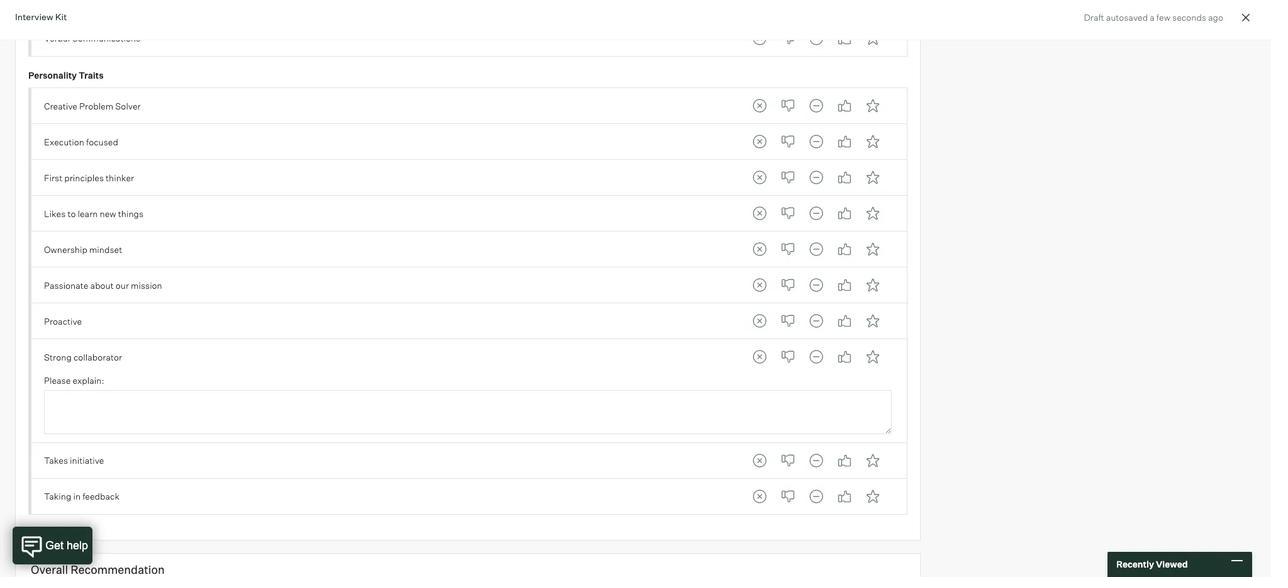 Task type: vqa. For each thing, say whether or not it's contained in the screenshot.
Viewed
yes



Task type: locate. For each thing, give the bounding box(es) containing it.
1 no image from the top
[[776, 201, 801, 226]]

7 mixed button from the top
[[804, 273, 829, 298]]

mindset
[[89, 244, 122, 255]]

few
[[1157, 12, 1171, 23]]

interview
[[15, 11, 53, 22]]

things
[[118, 208, 144, 219]]

10 definitely not button from the top
[[747, 448, 772, 473]]

definitely not image for learn
[[747, 201, 772, 226]]

yes image
[[832, 129, 857, 154], [832, 165, 857, 190], [832, 201, 857, 226], [832, 273, 857, 298], [832, 448, 857, 473]]

mixed button
[[804, 26, 829, 51], [804, 93, 829, 119], [804, 129, 829, 154], [804, 165, 829, 190], [804, 201, 829, 226], [804, 237, 829, 262], [804, 273, 829, 298], [804, 309, 829, 334], [804, 344, 829, 370], [804, 448, 829, 473], [804, 484, 829, 509]]

6 definitely not image from the top
[[747, 484, 772, 509]]

no image for learn
[[776, 201, 801, 226]]

yes image
[[832, 26, 857, 51], [832, 93, 857, 119], [832, 237, 857, 262], [832, 309, 857, 334], [832, 344, 857, 370], [832, 484, 857, 509]]

new
[[100, 208, 116, 219]]

6 yes button from the top
[[832, 237, 857, 262]]

5 yes image from the top
[[832, 344, 857, 370]]

2 strong yes image from the top
[[861, 165, 886, 190]]

11 strong yes button from the top
[[861, 484, 886, 509]]

3 definitely not image from the top
[[747, 309, 772, 334]]

draft autosaved a few seconds ago
[[1084, 12, 1224, 23]]

1 no image from the top
[[776, 26, 801, 51]]

yes image for problem
[[832, 93, 857, 119]]

1 yes image from the top
[[832, 26, 857, 51]]

strong yes image for initiative
[[861, 448, 886, 473]]

takes initiative
[[44, 455, 104, 466]]

strong collaborator
[[44, 352, 122, 362]]

4 no button from the top
[[776, 165, 801, 190]]

overall
[[31, 563, 68, 576]]

11 mixed button from the top
[[804, 484, 829, 509]]

3 no button from the top
[[776, 129, 801, 154]]

5 yes image from the top
[[832, 448, 857, 473]]

10 no button from the top
[[776, 448, 801, 473]]

execution focused
[[44, 136, 118, 147]]

no button for focused
[[776, 129, 801, 154]]

strong yes image
[[861, 26, 886, 51], [861, 129, 886, 154], [861, 237, 886, 262], [861, 273, 886, 298], [861, 309, 886, 334], [861, 448, 886, 473]]

4 mixed image from the top
[[804, 201, 829, 226]]

definitely not button for to
[[747, 201, 772, 226]]

a
[[1150, 12, 1155, 23]]

no image
[[776, 201, 801, 226], [776, 273, 801, 298], [776, 344, 801, 370], [776, 484, 801, 509]]

strong yes button for to
[[861, 201, 886, 226]]

mixed image for principles
[[804, 165, 829, 190]]

definitely not image
[[747, 93, 772, 119], [747, 129, 772, 154], [747, 201, 772, 226], [747, 237, 772, 262], [747, 273, 772, 298]]

6 mixed image from the top
[[804, 344, 829, 370]]

strong yes image for learn
[[861, 201, 886, 226]]

no button for mindset
[[776, 237, 801, 262]]

strong yes button for mindset
[[861, 237, 886, 262]]

None text field
[[44, 390, 892, 434]]

2 yes button from the top
[[832, 93, 857, 119]]

definitely not image
[[747, 26, 772, 51], [747, 165, 772, 190], [747, 309, 772, 334], [747, 344, 772, 370], [747, 448, 772, 473], [747, 484, 772, 509]]

4 mixed button from the top
[[804, 165, 829, 190]]

1 definitely not button from the top
[[747, 26, 772, 51]]

no image
[[776, 26, 801, 51], [776, 93, 801, 119], [776, 129, 801, 154], [776, 165, 801, 190], [776, 237, 801, 262], [776, 309, 801, 334], [776, 448, 801, 473]]

no image for mindset
[[776, 237, 801, 262]]

4 yes button from the top
[[832, 165, 857, 190]]

likes
[[44, 208, 66, 219]]

strong yes image
[[861, 93, 886, 119], [861, 165, 886, 190], [861, 201, 886, 226], [861, 344, 886, 370], [861, 484, 886, 509]]

mixed image for takes initiative
[[804, 448, 829, 473]]

yes button for problem
[[832, 93, 857, 119]]

2 no button from the top
[[776, 93, 801, 119]]

3 no image from the top
[[776, 129, 801, 154]]

strong yes button for problem
[[861, 93, 886, 119]]

definitely not button for initiative
[[747, 448, 772, 473]]

no button for initiative
[[776, 448, 801, 473]]

definitely not image for solver
[[747, 93, 772, 119]]

no button
[[776, 26, 801, 51], [776, 93, 801, 119], [776, 129, 801, 154], [776, 165, 801, 190], [776, 201, 801, 226], [776, 237, 801, 262], [776, 273, 801, 298], [776, 309, 801, 334], [776, 344, 801, 370], [776, 448, 801, 473], [776, 484, 801, 509]]

kit
[[55, 11, 67, 22]]

4 yes image from the top
[[832, 273, 857, 298]]

please explain:
[[44, 375, 104, 386]]

no image for focused
[[776, 129, 801, 154]]

3 mixed button from the top
[[804, 129, 829, 154]]

mixed image for taking in feedback
[[804, 484, 829, 509]]

5 mixed button from the top
[[804, 201, 829, 226]]

creative
[[44, 100, 77, 111]]

mixed button for initiative
[[804, 448, 829, 473]]

11 tab list from the top
[[747, 484, 886, 509]]

mixed button for focused
[[804, 129, 829, 154]]

1 yes image from the top
[[832, 129, 857, 154]]

tab list for initiative
[[747, 448, 886, 473]]

9 definitely not button from the top
[[747, 344, 772, 370]]

mixed image
[[804, 26, 829, 51], [804, 93, 829, 119], [804, 165, 829, 190], [804, 201, 829, 226], [804, 309, 829, 334], [804, 344, 829, 370]]

overall recommendation
[[31, 563, 165, 576]]

11 no button from the top
[[776, 484, 801, 509]]

feedback
[[83, 491, 120, 502]]

9 tab list from the top
[[747, 344, 886, 370]]

5 mixed image from the top
[[804, 484, 829, 509]]

2 mixed image from the top
[[804, 93, 829, 119]]

strong yes image for about
[[861, 273, 886, 298]]

first
[[44, 172, 62, 183]]

yes button for mindset
[[832, 237, 857, 262]]

2 no image from the top
[[776, 273, 801, 298]]

3 definitely not image from the top
[[747, 201, 772, 226]]

communications
[[72, 33, 140, 43]]

no button for to
[[776, 201, 801, 226]]

yes button for in
[[832, 484, 857, 509]]

tab list for principles
[[747, 165, 886, 190]]

6 no button from the top
[[776, 237, 801, 262]]

in
[[73, 491, 81, 502]]

5 tab list from the top
[[747, 201, 886, 226]]

3 strong yes image from the top
[[861, 237, 886, 262]]

3 definitely not button from the top
[[747, 129, 772, 154]]

2 strong yes button from the top
[[861, 93, 886, 119]]

3 yes image from the top
[[832, 201, 857, 226]]

mixed image for communications
[[804, 26, 829, 51]]

5 yes button from the top
[[832, 201, 857, 226]]

verbal communications
[[44, 33, 140, 43]]

personality
[[28, 70, 77, 80]]

4 no image from the top
[[776, 484, 801, 509]]

passionate about our mission
[[44, 280, 162, 290]]

likes to learn new things
[[44, 208, 144, 219]]

9 no button from the top
[[776, 344, 801, 370]]

strong yes button for collaborator
[[861, 344, 886, 370]]

5 no button from the top
[[776, 201, 801, 226]]

1 mixed image from the top
[[804, 129, 829, 154]]

definitely not button for principles
[[747, 165, 772, 190]]

yes image for learn
[[832, 201, 857, 226]]

strong
[[44, 352, 72, 362]]

2 no image from the top
[[776, 93, 801, 119]]

yes button for to
[[832, 201, 857, 226]]

4 mixed image from the top
[[804, 448, 829, 473]]

4 strong yes button from the top
[[861, 165, 886, 190]]

7 yes button from the top
[[832, 273, 857, 298]]

initiative
[[70, 455, 104, 466]]

definitely not button for communications
[[747, 26, 772, 51]]

5 strong yes image from the top
[[861, 309, 886, 334]]

yes button for principles
[[832, 165, 857, 190]]

viewed
[[1156, 559, 1188, 570]]

mixed button for about
[[804, 273, 829, 298]]

1 definitely not image from the top
[[747, 26, 772, 51]]

yes image for collaborator
[[832, 344, 857, 370]]

1 strong yes image from the top
[[861, 26, 886, 51]]

4 definitely not image from the top
[[747, 237, 772, 262]]

5 no image from the top
[[776, 237, 801, 262]]

8 definitely not button from the top
[[747, 309, 772, 334]]

tab list for mindset
[[747, 237, 886, 262]]

execution
[[44, 136, 84, 147]]

2 yes image from the top
[[832, 93, 857, 119]]

9 mixed button from the top
[[804, 344, 829, 370]]

6 tab list from the top
[[747, 237, 886, 262]]

2 tab list from the top
[[747, 93, 886, 119]]

4 tab list from the top
[[747, 165, 886, 190]]

2 yes image from the top
[[832, 165, 857, 190]]

draft
[[1084, 12, 1105, 23]]

3 strong yes image from the top
[[861, 201, 886, 226]]

3 tab list from the top
[[747, 129, 886, 154]]

6 strong yes button from the top
[[861, 237, 886, 262]]

yes image for in
[[832, 484, 857, 509]]

yes button for focused
[[832, 129, 857, 154]]

tab list
[[747, 26, 886, 51], [747, 93, 886, 119], [747, 129, 886, 154], [747, 165, 886, 190], [747, 201, 886, 226], [747, 237, 886, 262], [747, 273, 886, 298], [747, 309, 886, 334], [747, 344, 886, 370], [747, 448, 886, 473], [747, 484, 886, 509]]

takes
[[44, 455, 68, 466]]

8 mixed button from the top
[[804, 309, 829, 334]]

1 strong yes image from the top
[[861, 93, 886, 119]]

2 definitely not image from the top
[[747, 165, 772, 190]]

mixed button for in
[[804, 484, 829, 509]]

5 definitely not image from the top
[[747, 273, 772, 298]]

tab list for in
[[747, 484, 886, 509]]

6 yes image from the top
[[832, 484, 857, 509]]

definitely not button
[[747, 26, 772, 51], [747, 93, 772, 119], [747, 129, 772, 154], [747, 165, 772, 190], [747, 201, 772, 226], [747, 237, 772, 262], [747, 273, 772, 298], [747, 309, 772, 334], [747, 344, 772, 370], [747, 448, 772, 473], [747, 484, 772, 509]]

3 yes image from the top
[[832, 237, 857, 262]]

1 mixed image from the top
[[804, 26, 829, 51]]

mixed image
[[804, 129, 829, 154], [804, 237, 829, 262], [804, 273, 829, 298], [804, 448, 829, 473], [804, 484, 829, 509]]

7 no button from the top
[[776, 273, 801, 298]]

1 tab list from the top
[[747, 26, 886, 51]]

5 definitely not button from the top
[[747, 201, 772, 226]]

5 definitely not image from the top
[[747, 448, 772, 473]]

4 no image from the top
[[776, 165, 801, 190]]

no button for principles
[[776, 165, 801, 190]]

yes button
[[832, 26, 857, 51], [832, 93, 857, 119], [832, 129, 857, 154], [832, 165, 857, 190], [832, 201, 857, 226], [832, 237, 857, 262], [832, 273, 857, 298], [832, 309, 857, 334], [832, 344, 857, 370], [832, 448, 857, 473], [832, 484, 857, 509]]

10 strong yes button from the top
[[861, 448, 886, 473]]

5 strong yes image from the top
[[861, 484, 886, 509]]

9 yes button from the top
[[832, 344, 857, 370]]

6 strong yes image from the top
[[861, 448, 886, 473]]

definitely not button for in
[[747, 484, 772, 509]]

mixed image for to
[[804, 201, 829, 226]]

11 definitely not button from the top
[[747, 484, 772, 509]]

close image
[[1239, 10, 1254, 25]]

10 mixed button from the top
[[804, 448, 829, 473]]

no image for principles
[[776, 165, 801, 190]]

recently viewed
[[1117, 559, 1188, 570]]

11 yes button from the top
[[832, 484, 857, 509]]

4 strong yes image from the top
[[861, 273, 886, 298]]

mixed button for problem
[[804, 93, 829, 119]]

yes image for our
[[832, 273, 857, 298]]

no button for problem
[[776, 93, 801, 119]]

10 tab list from the top
[[747, 448, 886, 473]]

yes image for communications
[[832, 26, 857, 51]]

8 yes button from the top
[[832, 309, 857, 334]]

mixed button for principles
[[804, 165, 829, 190]]

yes button for communications
[[832, 26, 857, 51]]

tab list for communications
[[747, 26, 886, 51]]

1 yes button from the top
[[832, 26, 857, 51]]

principles
[[64, 172, 104, 183]]

mixed image for execution focused
[[804, 129, 829, 154]]

1 no button from the top
[[776, 26, 801, 51]]

yes button for initiative
[[832, 448, 857, 473]]

6 mixed button from the top
[[804, 237, 829, 262]]

7 no image from the top
[[776, 448, 801, 473]]

strong yes button
[[861, 26, 886, 51], [861, 93, 886, 119], [861, 129, 886, 154], [861, 165, 886, 190], [861, 201, 886, 226], [861, 237, 886, 262], [861, 273, 886, 298], [861, 309, 886, 334], [861, 344, 886, 370], [861, 448, 886, 473], [861, 484, 886, 509]]

1 definitely not image from the top
[[747, 93, 772, 119]]



Task type: describe. For each thing, give the bounding box(es) containing it.
taking
[[44, 491, 71, 502]]

no button for collaborator
[[776, 344, 801, 370]]

to
[[68, 208, 76, 219]]

definitely not image for in
[[747, 484, 772, 509]]

recommendation
[[71, 563, 165, 576]]

6 no image from the top
[[776, 309, 801, 334]]

strong yes image for focused
[[861, 129, 886, 154]]

4 yes image from the top
[[832, 309, 857, 334]]

traits
[[79, 70, 104, 80]]

thinker
[[106, 172, 134, 183]]

definitely not image for collaborator
[[747, 344, 772, 370]]

mixed button for to
[[804, 201, 829, 226]]

definitely not button for problem
[[747, 93, 772, 119]]

ownership mindset
[[44, 244, 122, 255]]

verbal
[[44, 33, 70, 43]]

mixed image for problem
[[804, 93, 829, 119]]

learn
[[78, 208, 98, 219]]

strong yes image for communications
[[861, 26, 886, 51]]

mixed image for collaborator
[[804, 344, 829, 370]]

no button for about
[[776, 273, 801, 298]]

strong yes image for solver
[[861, 93, 886, 119]]

autosaved
[[1107, 12, 1148, 23]]

tab list for focused
[[747, 129, 886, 154]]

definitely not button for mindset
[[747, 237, 772, 262]]

mixed image for ownership mindset
[[804, 237, 829, 262]]

4 strong yes image from the top
[[861, 344, 886, 370]]

our
[[116, 280, 129, 290]]

no button for communications
[[776, 26, 801, 51]]

8 strong yes button from the top
[[861, 309, 886, 334]]

taking in feedback
[[44, 491, 120, 502]]

personality traits
[[28, 70, 104, 80]]

yes button for collaborator
[[832, 344, 857, 370]]

please
[[44, 375, 71, 386]]

tab list for problem
[[747, 93, 886, 119]]

definitely not image for initiative
[[747, 448, 772, 473]]

seconds
[[1173, 12, 1207, 23]]

tab list for to
[[747, 201, 886, 226]]

strong yes image for mindset
[[861, 237, 886, 262]]

no image for communications
[[776, 26, 801, 51]]

definitely not image for our
[[747, 273, 772, 298]]

definitely not button for about
[[747, 273, 772, 298]]

strong yes image for feedback
[[861, 484, 886, 509]]

explain:
[[73, 375, 104, 386]]

no image for our
[[776, 273, 801, 298]]

3 no image from the top
[[776, 344, 801, 370]]

collaborator
[[74, 352, 122, 362]]

yes button for about
[[832, 273, 857, 298]]

no button for in
[[776, 484, 801, 509]]

definitely not image for principles
[[747, 165, 772, 190]]

tab list for collaborator
[[747, 344, 886, 370]]

strong yes image for thinker
[[861, 165, 886, 190]]

about
[[90, 280, 114, 290]]

yes image for mindset
[[832, 237, 857, 262]]

solver
[[115, 100, 141, 111]]

problem
[[79, 100, 113, 111]]

interview kit
[[15, 11, 67, 22]]

ownership
[[44, 244, 87, 255]]

first principles thinker
[[44, 172, 134, 183]]

proactive
[[44, 316, 82, 326]]

no image for problem
[[776, 93, 801, 119]]

strong yes button for about
[[861, 273, 886, 298]]

focused
[[86, 136, 118, 147]]

5 mixed image from the top
[[804, 309, 829, 334]]

strong yes button for in
[[861, 484, 886, 509]]

strong yes button for communications
[[861, 26, 886, 51]]

2 definitely not image from the top
[[747, 129, 772, 154]]

mixed image for passionate about our mission
[[804, 273, 829, 298]]

recently
[[1117, 559, 1155, 570]]

no image for feedback
[[776, 484, 801, 509]]

strong yes button for principles
[[861, 165, 886, 190]]

8 tab list from the top
[[747, 309, 886, 334]]

no image for initiative
[[776, 448, 801, 473]]

mission
[[131, 280, 162, 290]]

mixed button for mindset
[[804, 237, 829, 262]]

8 no button from the top
[[776, 309, 801, 334]]

definitely not button for collaborator
[[747, 344, 772, 370]]

strong yes button for focused
[[861, 129, 886, 154]]

ago
[[1209, 12, 1224, 23]]

yes image for thinker
[[832, 165, 857, 190]]

strong yes button for initiative
[[861, 448, 886, 473]]

creative problem solver
[[44, 100, 141, 111]]

tab list for about
[[747, 273, 886, 298]]

passionate
[[44, 280, 88, 290]]

mixed button for collaborator
[[804, 344, 829, 370]]

definitely not button for focused
[[747, 129, 772, 154]]

mixed button for communications
[[804, 26, 829, 51]]



